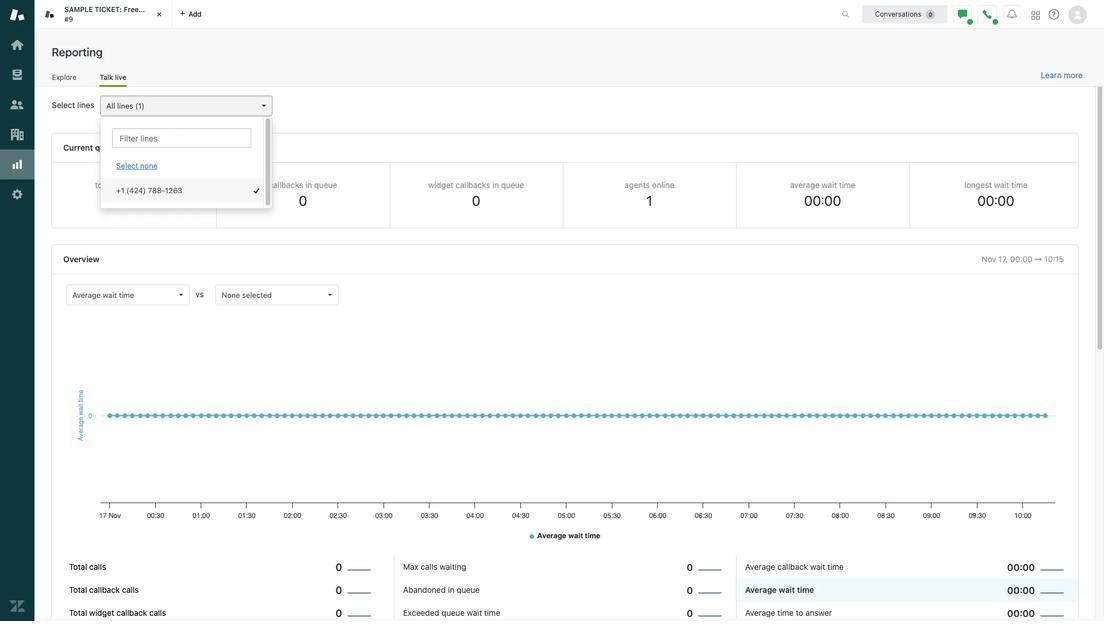 Task type: describe. For each thing, give the bounding box(es) containing it.
more
[[1065, 70, 1084, 80]]

reporting image
[[10, 157, 25, 172]]

zendesk support image
[[10, 7, 25, 22]]

tab containing sample ticket: free repair
[[35, 0, 173, 29]]

zendesk products image
[[1032, 11, 1040, 19]]

conversations
[[876, 9, 922, 18]]

close image
[[154, 9, 165, 20]]

repair
[[141, 5, 161, 14]]

explore link
[[52, 73, 77, 85]]

main element
[[0, 0, 35, 622]]

talk
[[100, 73, 113, 81]]

learn more link
[[1042, 70, 1084, 81]]

add button
[[173, 0, 209, 28]]

ticket:
[[95, 5, 122, 14]]

reporting
[[52, 45, 103, 59]]

button displays agent's chat status as online. image
[[959, 9, 968, 19]]

get started image
[[10, 37, 25, 52]]

learn more
[[1042, 70, 1084, 80]]



Task type: locate. For each thing, give the bounding box(es) containing it.
live
[[115, 73, 126, 81]]

add
[[189, 9, 202, 18]]

talk live
[[100, 73, 126, 81]]

tabs tab list
[[35, 0, 830, 29]]

tab
[[35, 0, 173, 29]]

explore
[[52, 73, 76, 81]]

conversations button
[[863, 5, 948, 23]]

talk live link
[[100, 73, 126, 87]]

sample ticket: free repair #9
[[64, 5, 161, 23]]

#9
[[64, 15, 73, 23]]

learn
[[1042, 70, 1062, 80]]

views image
[[10, 67, 25, 82]]

get help image
[[1050, 9, 1060, 20]]

sample
[[64, 5, 93, 14]]

notifications image
[[1008, 9, 1017, 19]]

customers image
[[10, 97, 25, 112]]

zendesk image
[[10, 599, 25, 614]]

organizations image
[[10, 127, 25, 142]]

free
[[124, 5, 139, 14]]

admin image
[[10, 187, 25, 202]]



Task type: vqa. For each thing, say whether or not it's contained in the screenshot.
the leftmost AND
no



